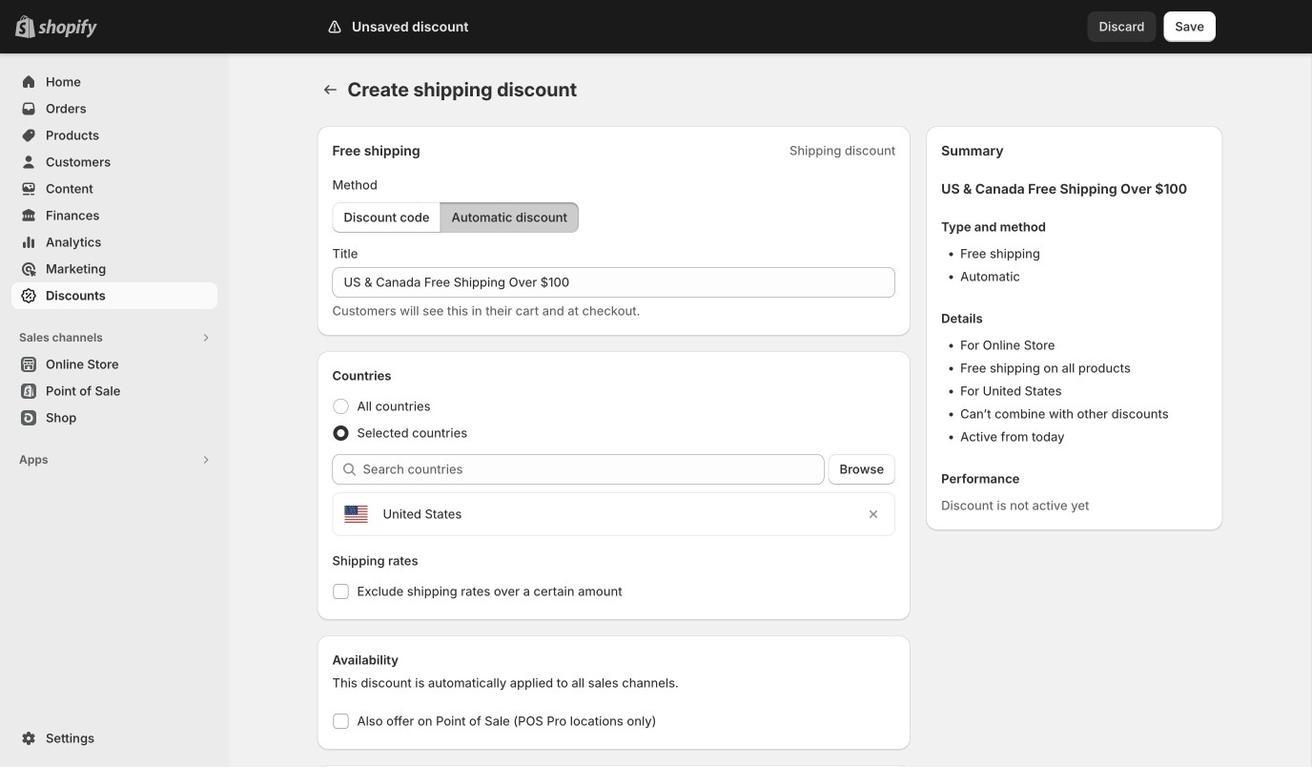 Task type: vqa. For each thing, say whether or not it's contained in the screenshot.
the right channels
no



Task type: locate. For each thing, give the bounding box(es) containing it.
None text field
[[333, 267, 896, 298]]



Task type: describe. For each thing, give the bounding box(es) containing it.
shopify image
[[38, 19, 97, 38]]

Search countries text field
[[363, 454, 825, 485]]



